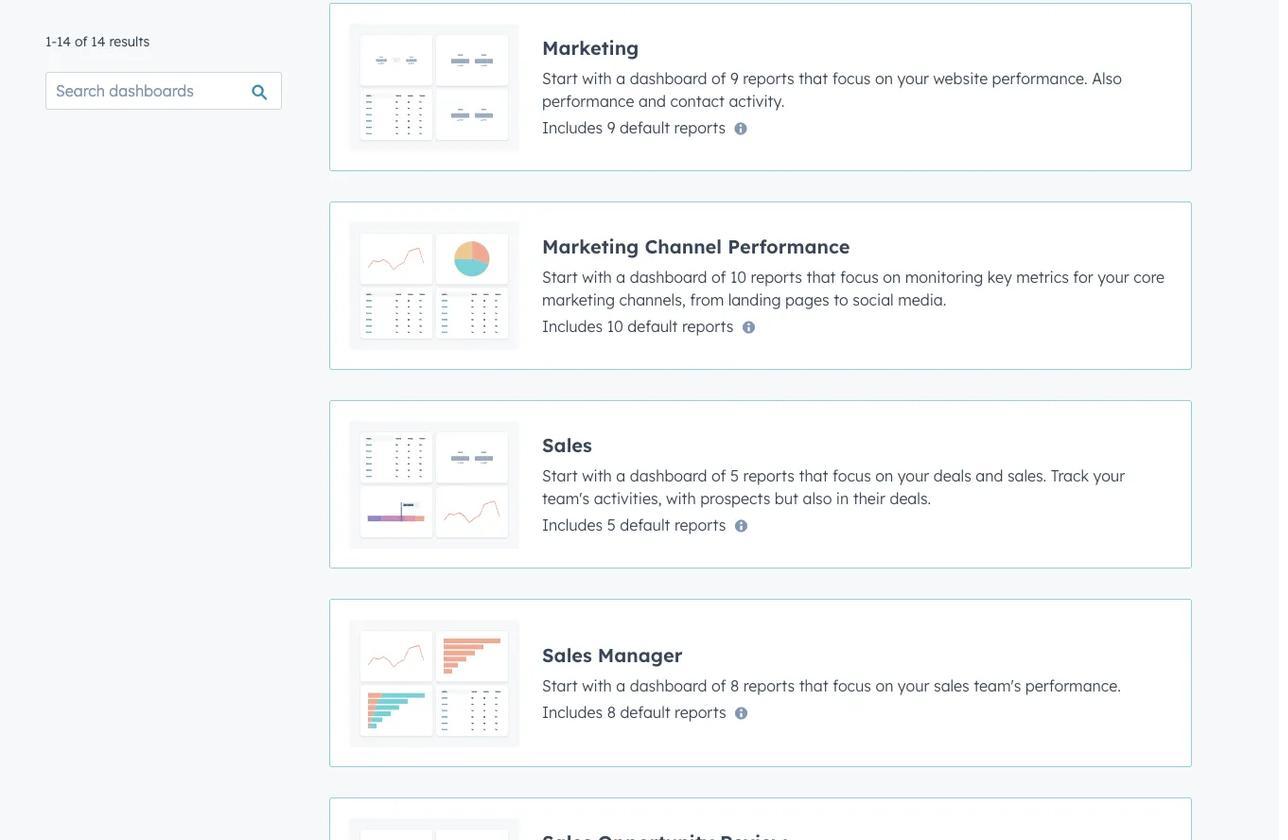 Task type: locate. For each thing, give the bounding box(es) containing it.
sales manager image
[[349, 619, 520, 748]]

0 vertical spatial and
[[639, 91, 666, 110]]

team's right sales
[[974, 676, 1022, 695]]

start up performance at the left top
[[542, 69, 578, 88]]

1 vertical spatial marketing
[[542, 234, 639, 258]]

and up the includes 9 default reports
[[639, 91, 666, 110]]

your right for
[[1098, 267, 1130, 286]]

your
[[898, 69, 930, 88], [1098, 267, 1130, 286], [898, 466, 930, 485], [1094, 466, 1126, 485], [898, 676, 930, 695]]

0 horizontal spatial team's
[[542, 489, 590, 508]]

performance
[[542, 91, 635, 110]]

with up the marketing
[[582, 267, 612, 286]]

focus inside sales start with a dashboard of 5 reports that focus on your deals and sales. track your team's activities, with prospects but also in their deals.
[[833, 466, 872, 485]]

also
[[1093, 69, 1123, 88]]

1 vertical spatial sales
[[542, 643, 592, 667]]

1 a from the top
[[617, 69, 626, 88]]

a inside marketing channel performance start with a dashboard of 10 reports that focus on monitoring key metrics for your core marketing channels, from landing pages to social media.
[[617, 267, 626, 286]]

dashboard inside marketing channel performance start with a dashboard of 10 reports that focus on monitoring key metrics for your core marketing channels, from landing pages to social media.
[[630, 267, 708, 286]]

includes down activities,
[[542, 515, 603, 534]]

of up includes 8 default reports
[[712, 676, 727, 695]]

a inside sales manager start with a dashboard of 8 reports that focus on your sales team's performance.
[[617, 676, 626, 695]]

social
[[853, 290, 894, 309]]

marketing image
[[349, 23, 520, 151]]

a up channels,
[[617, 267, 626, 286]]

on left sales
[[876, 676, 894, 695]]

sales
[[542, 433, 592, 457], [542, 643, 592, 667]]

contact
[[671, 91, 725, 110]]

focus
[[833, 69, 871, 88], [841, 267, 879, 286], [833, 466, 872, 485], [833, 676, 872, 695]]

4 dashboard from the top
[[630, 676, 708, 695]]

media.
[[899, 290, 947, 309]]

of up contact
[[712, 69, 727, 88]]

2 14 from the left
[[91, 33, 106, 50]]

none checkbox containing marketing
[[329, 3, 1193, 171]]

of up from
[[712, 267, 727, 286]]

team's
[[542, 489, 590, 508], [974, 676, 1022, 695]]

0 vertical spatial performance.
[[993, 69, 1088, 88]]

key
[[988, 267, 1013, 286]]

start inside sales manager start with a dashboard of 8 reports that focus on your sales team's performance.
[[542, 676, 578, 695]]

1 marketing from the top
[[542, 36, 639, 59]]

1 vertical spatial 9
[[607, 118, 616, 137]]

0 vertical spatial 5
[[731, 466, 739, 485]]

their
[[854, 489, 886, 508]]

2 sales from the top
[[542, 643, 592, 667]]

1-14 of 14 results
[[45, 33, 150, 50]]

8
[[731, 676, 740, 695], [607, 703, 616, 722]]

1 horizontal spatial 9
[[731, 69, 739, 88]]

your left sales
[[898, 676, 930, 695]]

of up prospects
[[712, 466, 727, 485]]

reports inside marketing start with a dashboard of 9 reports that focus on your website performance. also performance and contact activity.
[[743, 69, 795, 88]]

dashboard down manager
[[630, 676, 708, 695]]

2 none checkbox from the top
[[329, 202, 1193, 370]]

reports
[[743, 69, 795, 88], [675, 118, 726, 137], [751, 267, 803, 286], [682, 317, 734, 336], [744, 466, 795, 485], [675, 515, 726, 534], [744, 676, 795, 695], [675, 703, 727, 722]]

0 horizontal spatial and
[[639, 91, 666, 110]]

from
[[690, 290, 724, 309]]

1 includes from the top
[[542, 118, 603, 137]]

includes down performance at the left top
[[542, 118, 603, 137]]

5 down activities,
[[607, 515, 616, 534]]

1 vertical spatial performance.
[[1026, 676, 1122, 695]]

of inside sales start with a dashboard of 5 reports that focus on your deals and sales. track your team's activities, with prospects but also in their deals.
[[712, 466, 727, 485]]

0 horizontal spatial 8
[[607, 703, 616, 722]]

10 down the marketing
[[607, 317, 624, 336]]

includes
[[542, 118, 603, 137], [542, 317, 603, 336], [542, 515, 603, 534], [542, 703, 603, 722]]

sales
[[934, 676, 970, 695]]

0 vertical spatial team's
[[542, 489, 590, 508]]

your inside marketing start with a dashboard of 9 reports that focus on your website performance. also performance and contact activity.
[[898, 69, 930, 88]]

channels,
[[620, 290, 686, 309]]

marketing
[[542, 36, 639, 59], [542, 234, 639, 258]]

none checkbox sales opportunity review
[[329, 798, 1193, 841]]

0 vertical spatial 8
[[731, 676, 740, 695]]

sales image
[[349, 420, 520, 549]]

of inside marketing start with a dashboard of 9 reports that focus on your website performance. also performance and contact activity.
[[712, 69, 727, 88]]

default down activities,
[[620, 515, 671, 534]]

start up the marketing
[[542, 267, 578, 286]]

team's inside sales manager start with a dashboard of 8 reports that focus on your sales team's performance.
[[974, 676, 1022, 695]]

channel
[[645, 234, 722, 258]]

of right 1-
[[75, 33, 88, 50]]

1 dashboard from the top
[[630, 69, 708, 88]]

marketing inside marketing start with a dashboard of 9 reports that focus on your website performance. also performance and contact activity.
[[542, 36, 639, 59]]

4 none checkbox from the top
[[329, 798, 1193, 841]]

marketing up the marketing
[[542, 234, 639, 258]]

1 vertical spatial and
[[976, 466, 1004, 485]]

a up includes 8 default reports
[[617, 676, 626, 695]]

2 includes from the top
[[542, 317, 603, 336]]

on up social
[[884, 267, 901, 286]]

marketing inside marketing channel performance start with a dashboard of 10 reports that focus on monitoring key metrics for your core marketing channels, from landing pages to social media.
[[542, 234, 639, 258]]

default for sales
[[620, 515, 671, 534]]

1 none checkbox from the top
[[329, 3, 1193, 171]]

your inside sales manager start with a dashboard of 8 reports that focus on your sales team's performance.
[[898, 676, 930, 695]]

on
[[876, 69, 894, 88], [884, 267, 901, 286], [876, 466, 894, 485], [876, 676, 894, 695]]

pages
[[786, 290, 830, 309]]

marketing channel performance image
[[349, 222, 520, 350]]

website
[[934, 69, 988, 88]]

focus inside marketing channel performance start with a dashboard of 10 reports that focus on monitoring key metrics for your core marketing channels, from landing pages to social media.
[[841, 267, 879, 286]]

a inside marketing start with a dashboard of 9 reports that focus on your website performance. also performance and contact activity.
[[617, 69, 626, 88]]

2 a from the top
[[617, 267, 626, 286]]

team's left activities,
[[542, 489, 590, 508]]

4 start from the top
[[542, 676, 578, 695]]

your left website
[[898, 69, 930, 88]]

none checkbox containing sales
[[329, 400, 1193, 569]]

1 horizontal spatial team's
[[974, 676, 1022, 695]]

0 horizontal spatial 10
[[607, 317, 624, 336]]

none checkbox containing marketing channel performance
[[329, 202, 1193, 370]]

3 none checkbox from the top
[[329, 400, 1193, 569]]

that
[[799, 69, 829, 88], [807, 267, 836, 286], [799, 466, 829, 485], [800, 676, 829, 695]]

also
[[803, 489, 833, 508]]

default
[[620, 118, 670, 137], [628, 317, 678, 336], [620, 515, 671, 534], [620, 703, 671, 722]]

None checkbox
[[329, 3, 1193, 171], [329, 202, 1193, 370], [329, 400, 1193, 569], [329, 798, 1193, 841]]

9
[[731, 69, 739, 88], [607, 118, 616, 137]]

5
[[731, 466, 739, 485], [607, 515, 616, 534]]

and right deals
[[976, 466, 1004, 485]]

0 vertical spatial 9
[[731, 69, 739, 88]]

1 horizontal spatial 10
[[731, 267, 747, 286]]

your inside marketing channel performance start with a dashboard of 10 reports that focus on monitoring key metrics for your core marketing channels, from landing pages to social media.
[[1098, 267, 1130, 286]]

a
[[617, 69, 626, 88], [617, 267, 626, 286], [617, 466, 626, 485], [617, 676, 626, 695]]

None checkbox
[[329, 599, 1193, 768]]

default down channels,
[[628, 317, 678, 336]]

0 vertical spatial sales
[[542, 433, 592, 457]]

1 vertical spatial 10
[[607, 317, 624, 336]]

default down performance at the left top
[[620, 118, 670, 137]]

performance. inside sales manager start with a dashboard of 8 reports that focus on your sales team's performance.
[[1026, 676, 1122, 695]]

a inside sales start with a dashboard of 5 reports that focus on your deals and sales. track your team's activities, with prospects but also in their deals.
[[617, 466, 626, 485]]

sales inside sales manager start with a dashboard of 8 reports that focus on your sales team's performance.
[[542, 643, 592, 667]]

1 horizontal spatial 8
[[731, 676, 740, 695]]

with up includes 8 default reports
[[582, 676, 612, 695]]

your up deals.
[[898, 466, 930, 485]]

0 horizontal spatial 14
[[57, 33, 71, 50]]

10 up landing at the right top of the page
[[731, 267, 747, 286]]

none checkbox sales
[[329, 400, 1193, 569]]

1 horizontal spatial and
[[976, 466, 1004, 485]]

monitoring
[[906, 267, 984, 286]]

includes for marketing channel performance
[[542, 317, 603, 336]]

includes down the marketing
[[542, 317, 603, 336]]

9 inside marketing start with a dashboard of 9 reports that focus on your website performance. also performance and contact activity.
[[731, 69, 739, 88]]

a up performance at the left top
[[617, 69, 626, 88]]

performance.
[[993, 69, 1088, 88], [1026, 676, 1122, 695]]

activity.
[[729, 91, 785, 110]]

start inside marketing start with a dashboard of 9 reports that focus on your website performance. also performance and contact activity.
[[542, 69, 578, 88]]

track
[[1052, 466, 1090, 485]]

3 a from the top
[[617, 466, 626, 485]]

2 start from the top
[[542, 267, 578, 286]]

of inside sales manager start with a dashboard of 8 reports that focus on your sales team's performance.
[[712, 676, 727, 695]]

dashboard up channels,
[[630, 267, 708, 286]]

marketing channel performance start with a dashboard of 10 reports that focus on monitoring key metrics for your core marketing channels, from landing pages to social media.
[[542, 234, 1165, 309]]

a up activities,
[[617, 466, 626, 485]]

1 horizontal spatial 5
[[731, 466, 739, 485]]

with
[[582, 69, 612, 88], [582, 267, 612, 286], [582, 466, 612, 485], [667, 489, 696, 508], [582, 676, 612, 695]]

on left website
[[876, 69, 894, 88]]

includes for marketing
[[542, 118, 603, 137]]

dashboard up activities,
[[630, 466, 708, 485]]

default for marketing channel performance
[[628, 317, 678, 336]]

reports inside sales start with a dashboard of 5 reports that focus on your deals and sales. track your team's activities, with prospects but also in their deals.
[[744, 466, 795, 485]]

with up performance at the left top
[[582, 69, 612, 88]]

dashboard up contact
[[630, 69, 708, 88]]

deals
[[934, 466, 972, 485]]

10
[[731, 267, 747, 286], [607, 317, 624, 336]]

of
[[75, 33, 88, 50], [712, 69, 727, 88], [712, 267, 727, 286], [712, 466, 727, 485], [712, 676, 727, 695]]

start up includes 5 default reports
[[542, 466, 578, 485]]

0 vertical spatial 10
[[731, 267, 747, 286]]

that inside marketing start with a dashboard of 9 reports that focus on your website performance. also performance and contact activity.
[[799, 69, 829, 88]]

on inside sales start with a dashboard of 5 reports that focus on your deals and sales. track your team's activities, with prospects but also in their deals.
[[876, 466, 894, 485]]

default inside marketing checkbox
[[620, 118, 670, 137]]

1 horizontal spatial 14
[[91, 33, 106, 50]]

includes 9 default reports
[[542, 118, 726, 137]]

marketing up performance at the left top
[[542, 36, 639, 59]]

sales inside sales start with a dashboard of 5 reports that focus on your deals and sales. track your team's activities, with prospects but also in their deals.
[[542, 433, 592, 457]]

3 includes from the top
[[542, 515, 603, 534]]

9 up activity.
[[731, 69, 739, 88]]

3 start from the top
[[542, 466, 578, 485]]

focus inside sales manager start with a dashboard of 8 reports that focus on your sales team's performance.
[[833, 676, 872, 695]]

start
[[542, 69, 578, 88], [542, 267, 578, 286], [542, 466, 578, 485], [542, 676, 578, 695]]

2 marketing from the top
[[542, 234, 639, 258]]

0 vertical spatial marketing
[[542, 36, 639, 59]]

that inside sales start with a dashboard of 5 reports that focus on your deals and sales. track your team's activities, with prospects but also in their deals.
[[799, 466, 829, 485]]

1 sales from the top
[[542, 433, 592, 457]]

and
[[639, 91, 666, 110], [976, 466, 1004, 485]]

1 vertical spatial 8
[[607, 703, 616, 722]]

core
[[1134, 267, 1165, 286]]

1 start from the top
[[542, 69, 578, 88]]

2 dashboard from the top
[[630, 267, 708, 286]]

4 a from the top
[[617, 676, 626, 695]]

0 horizontal spatial 5
[[607, 515, 616, 534]]

9 down performance at the left top
[[607, 118, 616, 137]]

default inside sales checkbox
[[620, 515, 671, 534]]

on up their
[[876, 466, 894, 485]]

5 up prospects
[[731, 466, 739, 485]]

includes down manager
[[542, 703, 603, 722]]

activities,
[[594, 489, 662, 508]]

dashboard inside sales start with a dashboard of 5 reports that focus on your deals and sales. track your team's activities, with prospects but also in their deals.
[[630, 466, 708, 485]]

on inside marketing channel performance start with a dashboard of 10 reports that focus on monitoring key metrics for your core marketing channels, from landing pages to social media.
[[884, 267, 901, 286]]

start up includes 8 default reports
[[542, 676, 578, 695]]

4 includes from the top
[[542, 703, 603, 722]]

includes for sales
[[542, 515, 603, 534]]

default inside the marketing channel performance checkbox
[[628, 317, 678, 336]]

1 vertical spatial team's
[[974, 676, 1022, 695]]

3 dashboard from the top
[[630, 466, 708, 485]]

deals.
[[890, 489, 932, 508]]

dashboard
[[630, 69, 708, 88], [630, 267, 708, 286], [630, 466, 708, 485], [630, 676, 708, 695]]

default down manager
[[620, 703, 671, 722]]

includes inside option
[[542, 703, 603, 722]]

reports inside marketing channel performance start with a dashboard of 10 reports that focus on monitoring key metrics for your core marketing channels, from landing pages to social media.
[[751, 267, 803, 286]]

on inside marketing start with a dashboard of 9 reports that focus on your website performance. also performance and contact activity.
[[876, 69, 894, 88]]

performance. inside marketing start with a dashboard of 9 reports that focus on your website performance. also performance and contact activity.
[[993, 69, 1088, 88]]

includes 8 default reports
[[542, 703, 727, 722]]

14
[[57, 33, 71, 50], [91, 33, 106, 50]]



Task type: vqa. For each thing, say whether or not it's contained in the screenshot.


Task type: describe. For each thing, give the bounding box(es) containing it.
8 inside sales manager start with a dashboard of 8 reports that focus on your sales team's performance.
[[731, 676, 740, 695]]

performance
[[728, 234, 851, 258]]

1 vertical spatial 5
[[607, 515, 616, 534]]

5 inside sales start with a dashboard of 5 reports that focus on your deals and sales. track your team's activities, with prospects but also in their deals.
[[731, 466, 739, 485]]

default for marketing
[[620, 118, 670, 137]]

with inside marketing start with a dashboard of 9 reports that focus on your website performance. also performance and contact activity.
[[582, 69, 612, 88]]

but
[[775, 489, 799, 508]]

sales for sales
[[542, 433, 592, 457]]

start inside sales start with a dashboard of 5 reports that focus on your deals and sales. track your team's activities, with prospects but also in their deals.
[[542, 466, 578, 485]]

dashboard inside marketing start with a dashboard of 9 reports that focus on your website performance. also performance and contact activity.
[[630, 69, 708, 88]]

includes 5 default reports
[[542, 515, 726, 534]]

team's inside sales start with a dashboard of 5 reports that focus on your deals and sales. track your team's activities, with prospects but also in their deals.
[[542, 489, 590, 508]]

start inside marketing channel performance start with a dashboard of 10 reports that focus on monitoring key metrics for your core marketing channels, from landing pages to social media.
[[542, 267, 578, 286]]

with inside sales manager start with a dashboard of 8 reports that focus on your sales team's performance.
[[582, 676, 612, 695]]

focus inside marketing start with a dashboard of 9 reports that focus on your website performance. also performance and contact activity.
[[833, 69, 871, 88]]

sales for sales manager
[[542, 643, 592, 667]]

reports inside sales manager start with a dashboard of 8 reports that focus on your sales team's performance.
[[744, 676, 795, 695]]

with right activities,
[[667, 489, 696, 508]]

landing
[[729, 290, 782, 309]]

for
[[1074, 267, 1094, 286]]

with inside marketing channel performance start with a dashboard of 10 reports that focus on monitoring key metrics for your core marketing channels, from landing pages to social media.
[[582, 267, 612, 286]]

none checkbox the marketing channel performance
[[329, 202, 1193, 370]]

marketing start with a dashboard of 9 reports that focus on your website performance. also performance and contact activity.
[[542, 36, 1123, 110]]

Search search field
[[45, 72, 282, 110]]

and inside marketing start with a dashboard of 9 reports that focus on your website performance. also performance and contact activity.
[[639, 91, 666, 110]]

sales manager start with a dashboard of 8 reports that focus on your sales team's performance.
[[542, 643, 1122, 695]]

your right the track
[[1094, 466, 1126, 485]]

default for sales manager
[[620, 703, 671, 722]]

none checkbox marketing
[[329, 3, 1193, 171]]

marketing
[[542, 290, 615, 309]]

metrics
[[1017, 267, 1070, 286]]

10 inside marketing channel performance start with a dashboard of 10 reports that focus on monitoring key metrics for your core marketing channels, from landing pages to social media.
[[731, 267, 747, 286]]

dashboard inside sales manager start with a dashboard of 8 reports that focus on your sales team's performance.
[[630, 676, 708, 695]]

that inside marketing channel performance start with a dashboard of 10 reports that focus on monitoring key metrics for your core marketing channels, from landing pages to social media.
[[807, 267, 836, 286]]

sales opportunity review image
[[349, 818, 520, 841]]

to
[[834, 290, 849, 309]]

results
[[109, 33, 150, 50]]

prospects
[[701, 489, 771, 508]]

with up activities,
[[582, 466, 612, 485]]

marketing for channel
[[542, 234, 639, 258]]

1-
[[45, 33, 57, 50]]

includes for sales manager
[[542, 703, 603, 722]]

in
[[837, 489, 849, 508]]

and inside sales start with a dashboard of 5 reports that focus on your deals and sales. track your team's activities, with prospects but also in their deals.
[[976, 466, 1004, 485]]

1 14 from the left
[[57, 33, 71, 50]]

sales start with a dashboard of 5 reports that focus on your deals and sales. track your team's activities, with prospects but also in their deals.
[[542, 433, 1126, 508]]

of inside marketing channel performance start with a dashboard of 10 reports that focus on monitoring key metrics for your core marketing channels, from landing pages to social media.
[[712, 267, 727, 286]]

includes 10 default reports
[[542, 317, 734, 336]]

none checkbox containing sales manager
[[329, 599, 1193, 768]]

0 horizontal spatial 9
[[607, 118, 616, 137]]

on inside sales manager start with a dashboard of 8 reports that focus on your sales team's performance.
[[876, 676, 894, 695]]

manager
[[598, 643, 683, 667]]

sales.
[[1008, 466, 1047, 485]]

that inside sales manager start with a dashboard of 8 reports that focus on your sales team's performance.
[[800, 676, 829, 695]]

marketing for start
[[542, 36, 639, 59]]



